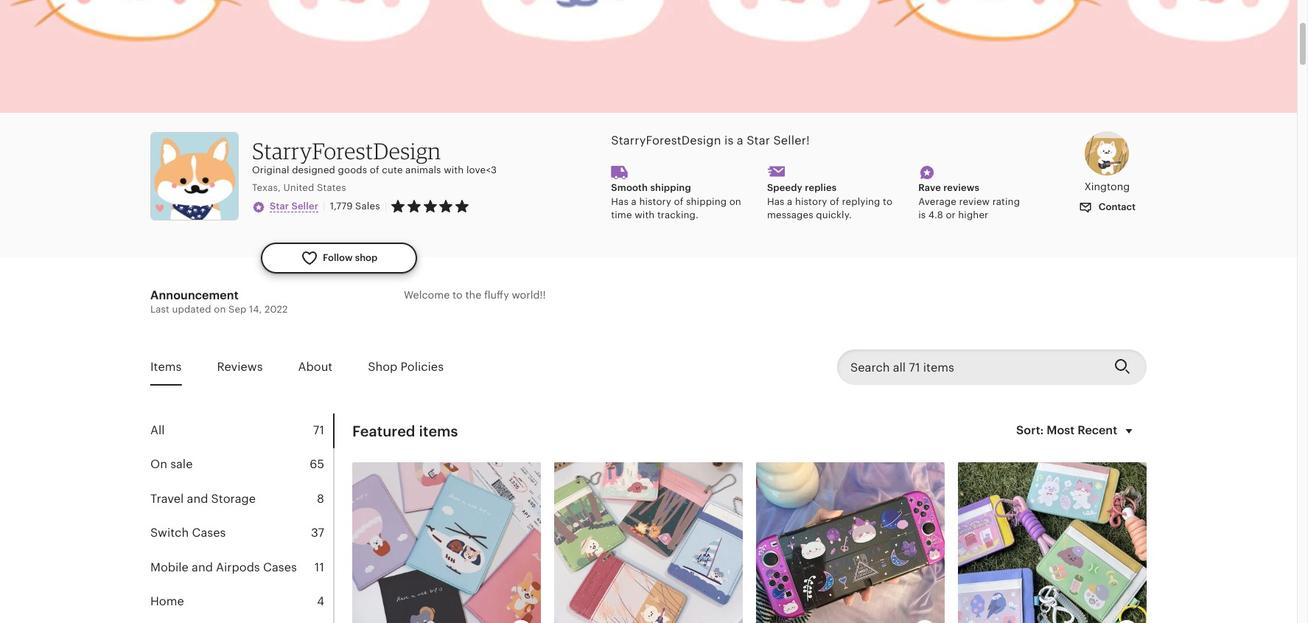 Task type: locate. For each thing, give the bounding box(es) containing it.
history inside speedy replies has a history of replying to messages quickly.
[[796, 196, 828, 207]]

2 history from the left
[[796, 196, 828, 207]]

is
[[725, 134, 734, 148], [919, 209, 926, 220]]

follow shop
[[323, 252, 378, 263]]

2 has from the left
[[767, 196, 785, 207]]

1 vertical spatial to
[[453, 289, 463, 301]]

travel
[[150, 492, 184, 506]]

of for smooth
[[674, 196, 684, 207]]

sale
[[170, 457, 193, 471]]

with right time
[[635, 209, 655, 220]]

on inside smooth shipping has a history of shipping on time with tracking.
[[730, 196, 742, 207]]

0 vertical spatial to
[[883, 196, 893, 207]]

of
[[370, 164, 380, 175], [674, 196, 684, 207], [830, 196, 840, 207]]

tab down reviews link
[[150, 414, 333, 448]]

smooth shipping has a history of shipping on time with tracking.
[[611, 182, 742, 220]]

0 horizontal spatial a
[[632, 196, 637, 207]]

review
[[960, 196, 990, 207]]

0 horizontal spatial has
[[611, 196, 629, 207]]

1 vertical spatial and
[[192, 560, 213, 574]]

a up 'messages'
[[787, 196, 793, 207]]

2 horizontal spatial of
[[830, 196, 840, 207]]

1 horizontal spatial |
[[385, 201, 387, 212]]

cute
[[382, 164, 403, 175]]

tab up switch cases
[[150, 482, 333, 516]]

cute cat divination nintendo switch oled case, kawaii ragdoll cat switch shell cover skins accessories soft tpu pc image
[[756, 462, 945, 623]]

1 tab from the top
[[150, 414, 333, 448]]

starryforestdesign inside starryforestdesign original designed goods of cute animals with love<3
[[252, 137, 441, 164]]

tab
[[150, 414, 333, 448], [150, 448, 333, 482], [150, 482, 333, 516], [150, 516, 333, 550], [150, 550, 333, 585], [150, 585, 333, 619]]

reviews
[[217, 360, 263, 374]]

|
[[323, 200, 326, 212], [385, 201, 387, 212]]

1 vertical spatial on
[[214, 304, 226, 315]]

time
[[611, 209, 632, 220]]

history up tracking.
[[640, 196, 672, 207]]

1 vertical spatial is
[[919, 209, 926, 220]]

updated
[[172, 304, 211, 315]]

1 vertical spatial star
[[270, 201, 289, 212]]

to
[[883, 196, 893, 207], [453, 289, 463, 301]]

0 vertical spatial star
[[747, 134, 771, 148]]

8
[[317, 492, 324, 506]]

0 vertical spatial and
[[187, 492, 208, 506]]

has for has a history of replying to messages quickly.
[[767, 196, 785, 207]]

has inside speedy replies has a history of replying to messages quickly.
[[767, 196, 785, 207]]

1 vertical spatial with
[[635, 209, 655, 220]]

| right sales
[[385, 201, 387, 212]]

65
[[310, 457, 324, 471]]

and right mobile
[[192, 560, 213, 574]]

with
[[444, 164, 464, 175], [635, 209, 655, 220]]

history inside smooth shipping has a history of shipping on time with tracking.
[[640, 196, 672, 207]]

starryforestdesign
[[611, 134, 722, 148], [252, 137, 441, 164]]

to right 'replying'
[[883, 196, 893, 207]]

5 tab from the top
[[150, 550, 333, 585]]

star inside star seller button
[[270, 201, 289, 212]]

1 horizontal spatial on
[[730, 196, 742, 207]]

1 horizontal spatial with
[[635, 209, 655, 220]]

0 horizontal spatial on
[[214, 304, 226, 315]]

on left sep
[[214, 304, 226, 315]]

4
[[317, 594, 324, 608]]

mobile and airpods cases
[[150, 560, 297, 574]]

reviews
[[944, 182, 980, 193]]

starryforestdesign up "smooth"
[[611, 134, 722, 148]]

3 tab from the top
[[150, 482, 333, 516]]

starryforestdesign up goods
[[252, 137, 441, 164]]

2 tab from the top
[[150, 448, 333, 482]]

average
[[919, 196, 957, 207]]

cases down travel and storage
[[192, 526, 226, 540]]

1 horizontal spatial cases
[[263, 560, 297, 574]]

1 has from the left
[[611, 196, 629, 207]]

messages
[[767, 209, 814, 220]]

on
[[150, 457, 167, 471]]

tab containing switch cases
[[150, 516, 333, 550]]

and right travel
[[187, 492, 208, 506]]

0 horizontal spatial of
[[370, 164, 380, 175]]

items
[[150, 360, 182, 374]]

0 horizontal spatial history
[[640, 196, 672, 207]]

star_seller image
[[252, 201, 265, 214]]

on
[[730, 196, 742, 207], [214, 304, 226, 315]]

tab containing on sale
[[150, 448, 333, 482]]

switch cases
[[150, 526, 226, 540]]

star left "seller!"
[[747, 134, 771, 148]]

0 horizontal spatial |
[[323, 200, 326, 212]]

rating
[[993, 196, 1020, 207]]

original
[[252, 164, 289, 175]]

1 horizontal spatial has
[[767, 196, 785, 207]]

rave
[[919, 182, 941, 193]]

cute passport holder, leather passport cover, dog passport case, vaccination card holder, original designed lovely travel wallet gift , pink image
[[352, 462, 541, 623]]

4 tab from the top
[[150, 516, 333, 550]]

0 vertical spatial is
[[725, 134, 734, 148]]

of inside speedy replies has a history of replying to messages quickly.
[[830, 196, 840, 207]]

0 horizontal spatial cases
[[192, 526, 226, 540]]

has up time
[[611, 196, 629, 207]]

37
[[311, 526, 324, 540]]

0 horizontal spatial star
[[270, 201, 289, 212]]

1 horizontal spatial history
[[796, 196, 828, 207]]

star
[[747, 134, 771, 148], [270, 201, 289, 212]]

has inside smooth shipping has a history of shipping on time with tracking.
[[611, 196, 629, 207]]

1 history from the left
[[640, 196, 672, 207]]

tab down switch cases
[[150, 550, 333, 585]]

of up the quickly. on the top right of page
[[830, 196, 840, 207]]

1 horizontal spatial star
[[747, 134, 771, 148]]

0 horizontal spatial with
[[444, 164, 464, 175]]

rave reviews average review rating is 4.8 or higher
[[919, 182, 1020, 220]]

0 horizontal spatial starryforestdesign
[[252, 137, 441, 164]]

a down "smooth"
[[632, 196, 637, 207]]

has down speedy
[[767, 196, 785, 207]]

and
[[187, 492, 208, 506], [192, 560, 213, 574]]

a inside speedy replies has a history of replying to messages quickly.
[[787, 196, 793, 207]]

is left 4.8
[[919, 209, 926, 220]]

of inside smooth shipping has a history of shipping on time with tracking.
[[674, 196, 684, 207]]

on down "starryforestdesign is a star seller!" at the top of the page
[[730, 196, 742, 207]]

1 horizontal spatial to
[[883, 196, 893, 207]]

shipping
[[651, 182, 691, 193], [686, 196, 727, 207]]

states
[[317, 182, 346, 193]]

policies
[[401, 360, 444, 374]]

1 horizontal spatial of
[[674, 196, 684, 207]]

1 horizontal spatial a
[[737, 134, 744, 148]]

of up tracking.
[[674, 196, 684, 207]]

history
[[640, 196, 672, 207], [796, 196, 828, 207]]

0 horizontal spatial to
[[453, 289, 463, 301]]

cases
[[192, 526, 226, 540], [263, 560, 297, 574]]

with left love<3
[[444, 164, 464, 175]]

1 horizontal spatial starryforestdesign
[[611, 134, 722, 148]]

a inside smooth shipping has a history of shipping on time with tracking.
[[632, 196, 637, 207]]

sections tab list
[[150, 414, 335, 623]]

tab containing all
[[150, 414, 333, 448]]

seller!
[[774, 134, 810, 148]]

of for speedy
[[830, 196, 840, 207]]

6 tab from the top
[[150, 585, 333, 619]]

home
[[150, 594, 184, 608]]

has
[[611, 196, 629, 207], [767, 196, 785, 207]]

tab up 'storage'
[[150, 448, 333, 482]]

tracking.
[[658, 209, 699, 220]]

history for quickly.
[[796, 196, 828, 207]]

a left "seller!"
[[737, 134, 744, 148]]

to left the
[[453, 289, 463, 301]]

Search all 71 items text field
[[838, 350, 1103, 385]]

0 vertical spatial with
[[444, 164, 464, 175]]

0 vertical spatial on
[[730, 196, 742, 207]]

2 horizontal spatial a
[[787, 196, 793, 207]]

tab down airpods
[[150, 585, 333, 619]]

tab containing travel and storage
[[150, 482, 333, 516]]

| 1,779 sales |
[[323, 200, 387, 212]]

texas,
[[252, 182, 281, 193]]

history down replies
[[796, 196, 828, 207]]

is left "seller!"
[[725, 134, 734, 148]]

71
[[313, 423, 324, 437]]

cases left 11
[[263, 560, 297, 574]]

tab up airpods
[[150, 516, 333, 550]]

star right star_seller icon
[[270, 201, 289, 212]]

starryforestdesign for starryforestdesign is a star seller!
[[611, 134, 722, 148]]

travel and storage
[[150, 492, 256, 506]]

mobile
[[150, 560, 189, 574]]

starryforestdesign original designed goods of cute animals with love<3
[[252, 137, 497, 175]]

| left 1,779 at the left of the page
[[323, 200, 326, 212]]

1 horizontal spatial is
[[919, 209, 926, 220]]

a
[[737, 134, 744, 148], [632, 196, 637, 207], [787, 196, 793, 207]]

of left cute
[[370, 164, 380, 175]]



Task type: describe. For each thing, give the bounding box(es) containing it.
starryforestdesign is a star seller!
[[611, 134, 810, 148]]

0 vertical spatial shipping
[[651, 182, 691, 193]]

2022
[[265, 304, 288, 315]]

featured
[[352, 423, 416, 439]]

texas, united states
[[252, 182, 346, 193]]

on inside announcement last updated on sep 14, 2022
[[214, 304, 226, 315]]

tab containing home
[[150, 585, 333, 619]]

with inside starryforestdesign original designed goods of cute animals with love<3
[[444, 164, 464, 175]]

and for storage
[[187, 492, 208, 506]]

sales
[[355, 201, 380, 212]]

and for airpods
[[192, 560, 213, 574]]

to inside speedy replies has a history of replying to messages quickly.
[[883, 196, 893, 207]]

switch
[[150, 526, 189, 540]]

speedy
[[767, 182, 803, 193]]

united
[[284, 182, 314, 193]]

most
[[1047, 423, 1075, 437]]

recent
[[1078, 423, 1118, 437]]

seller
[[292, 201, 319, 212]]

has for has a history of shipping on time with tracking.
[[611, 196, 629, 207]]

higher
[[959, 209, 989, 220]]

follow shop button
[[261, 242, 418, 273]]

1,779
[[330, 201, 353, 212]]

about
[[298, 360, 333, 374]]

goods
[[338, 164, 367, 175]]

announcement
[[150, 288, 239, 302]]

contact button
[[1068, 194, 1147, 221]]

shop policies
[[368, 360, 444, 374]]

1 vertical spatial shipping
[[686, 196, 727, 207]]

on sale
[[150, 457, 193, 471]]

sort: most recent
[[1017, 423, 1118, 437]]

animals
[[406, 164, 441, 175]]

a for speedy replies has a history of replying to messages quickly.
[[787, 196, 793, 207]]

quickly.
[[816, 209, 852, 220]]

replying
[[842, 196, 881, 207]]

with inside smooth shipping has a history of shipping on time with tracking.
[[635, 209, 655, 220]]

welcome to the fluffy world!!
[[404, 289, 546, 301]]

replies
[[805, 182, 837, 193]]

xingtong image
[[1086, 131, 1130, 176]]

welcome
[[404, 289, 450, 301]]

11
[[315, 560, 324, 574]]

a for smooth shipping has a history of shipping on time with tracking.
[[632, 196, 637, 207]]

starryforestdesign for starryforestdesign original designed goods of cute animals with love<3
[[252, 137, 441, 164]]

0 horizontal spatial is
[[725, 134, 734, 148]]

items link
[[150, 350, 182, 384]]

xingtong link
[[1068, 131, 1147, 194]]

contact
[[1097, 202, 1136, 213]]

sort: most recent button
[[1008, 414, 1147, 449]]

last
[[150, 304, 170, 315]]

1 vertical spatial cases
[[263, 560, 297, 574]]

the
[[466, 289, 482, 301]]

shop
[[355, 252, 378, 263]]

starry forest cute card holder wallet women with keychains and wristlets, kawaii small mini slim card holder for travel pass id badge girls image
[[959, 462, 1147, 623]]

sep
[[229, 304, 247, 315]]

storage
[[211, 492, 256, 506]]

sort:
[[1017, 423, 1044, 437]]

4.8
[[929, 209, 944, 220]]

fluffy
[[484, 289, 509, 301]]

airpods
[[216, 560, 260, 574]]

| inside | 1,779 sales |
[[385, 201, 387, 212]]

cute wallet card holder, travel card holder wallet, small leather wallet, credit card holder, bus pass holder, dog animal slim card wallet image
[[554, 462, 743, 623]]

star seller
[[270, 201, 319, 212]]

is inside rave reviews average review rating is 4.8 or higher
[[919, 209, 926, 220]]

xingtong
[[1085, 180, 1130, 192]]

tab containing mobile and airpods cases
[[150, 550, 333, 585]]

follow
[[323, 252, 353, 263]]

speedy replies has a history of replying to messages quickly.
[[767, 182, 893, 220]]

or
[[946, 209, 956, 220]]

reviews link
[[217, 350, 263, 384]]

of inside starryforestdesign original designed goods of cute animals with love<3
[[370, 164, 380, 175]]

star seller button
[[252, 199, 319, 214]]

love<3
[[467, 164, 497, 175]]

announcement last updated on sep 14, 2022
[[150, 288, 288, 315]]

world!!
[[512, 289, 546, 301]]

smooth
[[611, 182, 648, 193]]

0 vertical spatial cases
[[192, 526, 226, 540]]

designed
[[292, 164, 335, 175]]

14,
[[249, 304, 262, 315]]

all
[[150, 423, 165, 437]]

shop
[[368, 360, 398, 374]]

featured items
[[352, 423, 458, 439]]

items
[[419, 423, 458, 439]]

about link
[[298, 350, 333, 384]]

history for with
[[640, 196, 672, 207]]

shop policies link
[[368, 350, 444, 384]]



Task type: vqa. For each thing, say whether or not it's contained in the screenshot.
the history for quickly.
yes



